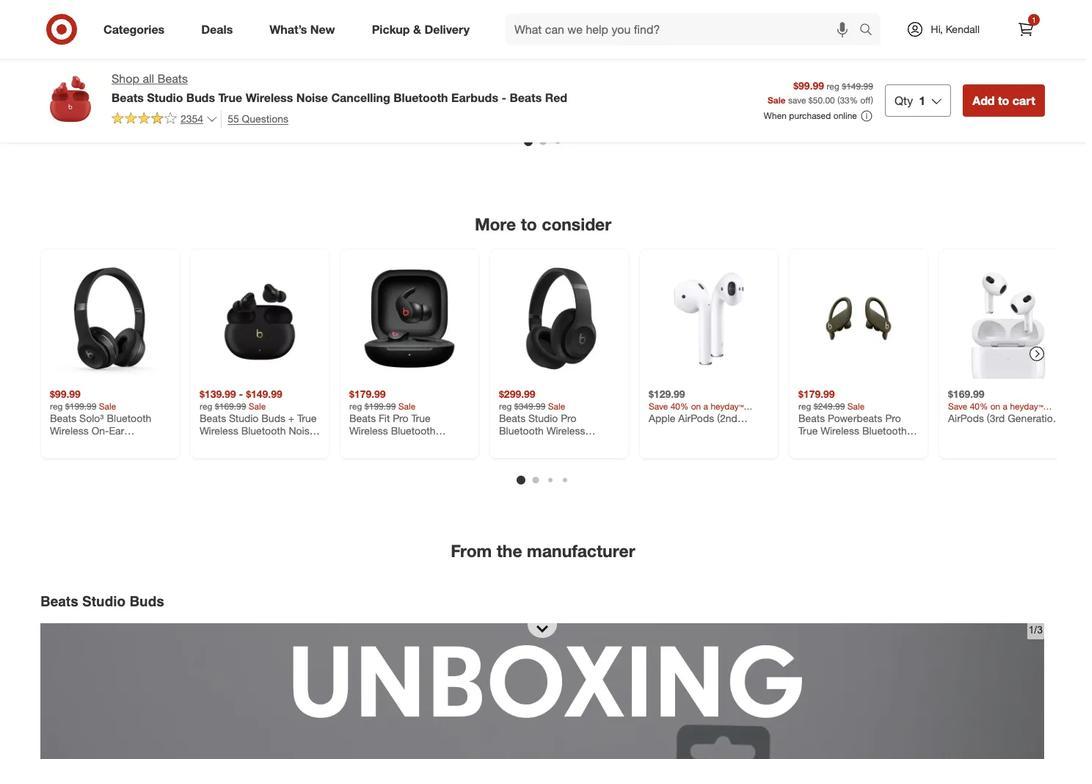 Task type: vqa. For each thing, say whether or not it's contained in the screenshot.


Task type: describe. For each thing, give the bounding box(es) containing it.
beats inside $179.99 reg $199.99 sale beats fit pro true wireless bluetooth earbuds
[[350, 412, 376, 424]]

fl
[[750, 78, 756, 90]]

$39.99
[[515, 40, 541, 51]]

pickup & delivery link
[[360, 13, 488, 46]]

cancelling inside $139.99 - $149.99 reg $169.99 sale beats studio buds + true wireless bluetooth noise cancelling earbuds
[[200, 437, 248, 450]]

earbuds inside $139.99 - $149.99 reg $169.99 sale beats studio buds + true wireless bluetooth noise cancelling earbuds
[[251, 437, 289, 450]]

sale for schwarz
[[543, 40, 561, 51]]

to down the (select
[[999, 93, 1010, 108]]

add down the set
[[356, 94, 373, 105]]

cancelling inside shop all beats beats studio buds true wireless noise cancelling bluetooth earbuds - beats red
[[331, 90, 391, 105]]

$34.99
[[984, 28, 1014, 40]]

- inside $14.99 outdoor portable quad chair - embark™
[[227, 53, 231, 66]]

scotch-brite utility brush link
[[799, 0, 919, 65]]

buds inside $139.99 - $149.99 reg $169.99 sale beats studio buds + true wireless bluetooth noise cancelling earbuds
[[262, 412, 286, 424]]

when
[[764, 110, 787, 121]]

cleaner
[[691, 78, 726, 90]]

bluetooth inside $179.99 reg $249.99 sale beats powerbeats pro true wireless bluetooth earbuds
[[863, 425, 907, 437]]

$299.99 for quietcomfort
[[50, 28, 86, 40]]

bluetooth inside $299.99 reg $349.99 bose quietcomfort bluetooth wireless noise cancelling headphones
[[50, 64, 95, 77]]

categories
[[104, 22, 165, 36]]

headphones for bluetooth
[[499, 437, 558, 450]]

$1.89
[[949, 28, 974, 40]]

add down dance-
[[506, 94, 523, 105]]

$9.50 - $22.00 printed microfiber sheet set - room essentials™
[[350, 28, 462, 66]]

noise inside $139.99 - $149.99 reg $169.99 sale beats studio buds + true wireless bluetooth noise cancelling earbuds
[[289, 425, 315, 437]]

earbuds inside shop all beats beats studio buds true wireless noise cancelling bluetooth earbuds - beats red
[[452, 90, 499, 105]]

wireless inside $299.99 reg $349.99 bose quietcomfort bluetooth wireless noise cancelling headphones
[[97, 64, 136, 77]]

to left red
[[525, 94, 534, 105]]

brite
[[835, 52, 857, 65]]

quietcomfort
[[77, 51, 139, 64]]

pro for powerbeats
[[886, 412, 902, 424]]

$1.89 - $34.99
[[949, 28, 1014, 40]]

schwarz
[[522, 51, 561, 64]]

wireless inside $99.99 reg $199.99 sale beats solo³ bluetooth wireless on-ear headphones
[[50, 425, 89, 437]]

what's new
[[270, 22, 335, 36]]

2354
[[181, 113, 204, 125]]

$99.99 reg $199.99 sale beats solo³ bluetooth wireless on-ear headphones
[[50, 388, 152, 450]]

scotch-
[[799, 52, 835, 65]]

what's new link
[[257, 13, 354, 46]]

save
[[789, 95, 807, 106]]

mr.
[[649, 52, 663, 65]]

scotch-brite utility brush
[[799, 52, 916, 65]]

pickup
[[372, 22, 410, 36]]

freak
[[679, 65, 704, 77]]

printed
[[350, 40, 383, 53]]

$139.99
[[200, 388, 236, 400]]

$179.99 reg $249.99 sale beats powerbeats pro true wireless bluetooth earbuds
[[799, 388, 907, 450]]

wireless inside $139.99 - $149.99 reg $169.99 sale beats studio buds + true wireless bluetooth noise cancelling earbuds
[[200, 425, 238, 437]]

from the manufacturer
[[451, 541, 636, 561]]

deals
[[201, 22, 233, 36]]

noise inside shop all beats beats studio buds true wireless noise cancelling bluetooth earbuds - beats red
[[296, 90, 328, 105]]

sale for studio
[[548, 401, 566, 412]]

image of beats studio buds true wireless noise cancelling bluetooth earbuds - beats red image
[[41, 70, 100, 129]]

embark™
[[234, 53, 274, 66]]

sale for powerbeats
[[848, 401, 865, 412]]

studio inside shop all beats beats studio buds true wireless noise cancelling bluetooth earbuds - beats red
[[147, 90, 183, 105]]

$27.99 reg $39.99 sale fao schwarz giant 69" dance-on piano mat
[[499, 28, 607, 77]]

consider
[[542, 214, 612, 235]]

delivery
[[425, 22, 470, 36]]

cart up 55 questions "link"
[[236, 94, 254, 105]]

to down room
[[375, 94, 384, 105]]

$179.99 for powerbeats
[[799, 388, 835, 400]]

$199.99 for fit
[[365, 401, 396, 412]]

beats powerbeats pro true wireless bluetooth earbuds image
[[799, 259, 919, 379]]

beats inside $299.99 reg $349.99 sale beats studio pro bluetooth wireless headphones
[[499, 412, 526, 424]]

reg for bluetooth
[[50, 40, 63, 51]]

cancelling inside $299.99 reg $349.99 bose quietcomfort bluetooth wireless noise cancelling headphones
[[50, 77, 98, 90]]

$169.99 link
[[949, 259, 1069, 425]]

qty
[[895, 93, 914, 108]]

- inside shop all beats beats studio buds true wireless noise cancelling bluetooth earbuds - beats red
[[502, 90, 507, 105]]

pro for fit
[[393, 412, 409, 424]]

$27.99
[[499, 28, 530, 40]]

categories link
[[91, 13, 183, 46]]

sale inside $139.99 - $149.99 reg $169.99 sale beats studio buds + true wireless bluetooth noise cancelling earbuds
[[249, 401, 266, 412]]

fao
[[499, 51, 519, 64]]

(select
[[980, 64, 1012, 77]]

add down chair on the top of the page
[[206, 94, 223, 105]]

to right more
[[521, 214, 537, 235]]

sheet
[[435, 40, 462, 53]]

questions
[[242, 112, 289, 125]]

pickup & delivery
[[372, 22, 470, 36]]

studio inside $299.99 reg $349.99 sale beats studio pro bluetooth wireless headphones
[[529, 412, 558, 424]]

more to consider
[[475, 214, 612, 235]]

shop
[[112, 71, 139, 86]]

shop all beats beats studio buds true wireless noise cancelling bluetooth earbuds - beats red
[[112, 71, 568, 105]]

$139.99 - $149.99 reg $169.99 sale beats studio buds + true wireless bluetooth noise cancelling earbuds
[[200, 388, 317, 450]]

add down the (select
[[973, 93, 995, 108]]

room
[[375, 53, 402, 66]]

earbuds inside $179.99 reg $249.99 sale beats powerbeats pro true wireless bluetooth earbuds
[[799, 437, 837, 450]]

33
[[840, 95, 850, 106]]

reg for solo³
[[50, 401, 63, 412]]

sensitive
[[993, 51, 1034, 64]]

fit
[[379, 412, 390, 424]]

more
[[475, 214, 516, 235]]

+
[[288, 412, 295, 424]]

buds inside shop all beats beats studio buds true wireless noise cancelling bluetooth earbuds - beats red
[[186, 90, 215, 105]]

beats solo³ bluetooth wireless on-ear headphones image
[[50, 259, 170, 379]]

beats studio pro bluetooth wireless headphones image
[[499, 259, 620, 379]]

What can we help you find? suggestions appear below search field
[[506, 13, 863, 46]]

add up when purchased online
[[806, 94, 822, 105]]

1 link
[[1010, 13, 1043, 46]]

bose
[[50, 51, 74, 64]]

(
[[838, 95, 840, 106]]

bluetooth inside $139.99 - $149.99 reg $169.99 sale beats studio buds + true wireless bluetooth noise cancelling earbuds
[[241, 425, 286, 437]]

bose quietcomfort bluetooth wireless noise cancelling headphones image
[[50, 0, 170, 19]]

apple airpods (2nd generation) with charging case image
[[649, 259, 770, 379]]

to down wipes
[[974, 94, 983, 105]]

pampers
[[949, 51, 990, 64]]

online
[[834, 110, 858, 121]]

55 questions
[[228, 112, 289, 125]]

utility
[[860, 52, 886, 65]]

scotch-brite utility brush image
[[799, 0, 919, 19]]

wipes
[[949, 64, 977, 77]]

reg for studio
[[499, 401, 512, 412]]

$349.99 for quietcomfort
[[65, 40, 97, 51]]

deals link
[[189, 13, 251, 46]]

reg for schwarz
[[499, 40, 512, 51]]

%
[[850, 95, 858, 106]]

airpods (3rd generation) with lightning charging case image
[[949, 259, 1069, 379]]

$299.99 reg $349.99 sale beats studio pro bluetooth wireless headphones
[[499, 388, 586, 450]]

oz
[[758, 78, 769, 90]]

cart up online at the top right of the page
[[836, 94, 853, 105]]

beats inside $179.99 reg $249.99 sale beats powerbeats pro true wireless bluetooth earbuds
[[799, 412, 825, 424]]

55 questions link
[[221, 111, 289, 128]]

$99.99 for beats
[[50, 388, 81, 400]]

bluetooth inside $299.99 reg $349.99 sale beats studio pro bluetooth wireless headphones
[[499, 425, 544, 437]]

wireless inside $179.99 reg $199.99 sale beats fit pro true wireless bluetooth earbuds
[[350, 425, 388, 437]]

wireless inside $179.99 reg $249.99 sale beats powerbeats pro true wireless bluetooth earbuds
[[821, 425, 860, 437]]

search button
[[853, 13, 888, 48]]

true inside shop all beats beats studio buds true wireless noise cancelling bluetooth earbuds - beats red
[[218, 90, 243, 105]]

$9.50
[[350, 28, 375, 40]]

brush
[[889, 52, 916, 65]]



Task type: locate. For each thing, give the bounding box(es) containing it.
bluetooth inside $99.99 reg $199.99 sale beats solo³ bluetooth wireless on-ear headphones
[[107, 412, 152, 424]]

$99.99 up solo³
[[50, 388, 81, 400]]

1 $179.99 from the left
[[350, 388, 386, 400]]

$149.99 inside $139.99 - $149.99 reg $169.99 sale beats studio buds + true wireless bluetooth noise cancelling earbuds
[[246, 388, 283, 400]]

- right $139.99
[[239, 388, 243, 400]]

studio inside $139.99 - $149.99 reg $169.99 sale beats studio buds + true wireless bluetooth noise cancelling earbuds
[[229, 412, 259, 424]]

reg inside $99.99 reg $149.99 sale save $ 50.00 ( 33 % off )
[[827, 81, 840, 92]]

0 horizontal spatial $99.99
[[50, 388, 81, 400]]

$99.99 inside $99.99 reg $149.99 sale save $ 50.00 ( 33 % off )
[[794, 80, 825, 92]]

earbuds down sheet on the left top
[[452, 90, 499, 105]]

1 vertical spatial cancelling
[[331, 90, 391, 105]]

2 $179.99 from the left
[[799, 388, 835, 400]]

pampers sensitive baby wipes (select count)
[[949, 51, 1061, 77]]

- right the set
[[368, 53, 372, 66]]

- inside mr. clean lemon zest clean freak multi- purpose cleaner - 16 fl oz
[[729, 78, 733, 90]]

baby
[[1037, 51, 1061, 64]]

add
[[973, 93, 995, 108], [57, 94, 73, 105], [206, 94, 223, 105], [356, 94, 373, 105], [506, 94, 523, 105], [806, 94, 822, 105], [955, 94, 972, 105]]

lemon
[[695, 52, 727, 65]]

headphones inside $299.99 reg $349.99 sale beats studio pro bluetooth wireless headphones
[[499, 437, 558, 450]]

sale inside $299.99 reg $349.99 sale beats studio pro bluetooth wireless headphones
[[548, 401, 566, 412]]

1 horizontal spatial 1
[[1033, 15, 1037, 24]]

microfiber
[[385, 40, 432, 53]]

0 horizontal spatial buds
[[130, 593, 164, 609]]

- right $9.50
[[377, 28, 382, 40]]

add down wipes
[[955, 94, 972, 105]]

true up 55
[[218, 90, 243, 105]]

&
[[413, 22, 421, 36]]

$99.99
[[794, 80, 825, 92], [50, 388, 81, 400]]

true inside $139.99 - $149.99 reg $169.99 sale beats studio buds + true wireless bluetooth noise cancelling earbuds
[[297, 412, 317, 424]]

cart down $299.99 reg $349.99 bose quietcomfort bluetooth wireless noise cancelling headphones
[[87, 94, 104, 105]]

fao schwarz giant 69" dance-on piano mat image
[[499, 0, 620, 19]]

hi, kendall
[[931, 23, 980, 35]]

beats inside $99.99 reg $199.99 sale beats solo³ bluetooth wireless on-ear headphones
[[50, 412, 77, 424]]

$349.99
[[65, 40, 97, 51], [515, 401, 546, 412]]

$299.99 reg $349.99 bose quietcomfort bluetooth wireless noise cancelling headphones
[[50, 28, 165, 90]]

1 horizontal spatial $99.99
[[794, 80, 825, 92]]

$169.99 inside $139.99 - $149.99 reg $169.99 sale beats studio buds + true wireless bluetooth noise cancelling earbuds
[[215, 401, 246, 412]]

$149.99 right $139.99
[[246, 388, 283, 400]]

new
[[310, 22, 335, 36]]

- inside $139.99 - $149.99 reg $169.99 sale beats studio buds + true wireless bluetooth noise cancelling earbuds
[[239, 388, 243, 400]]

2 vertical spatial cancelling
[[200, 437, 248, 450]]

reg inside $27.99 reg $39.99 sale fao schwarz giant 69" dance-on piano mat
[[499, 40, 512, 51]]

0 horizontal spatial 1
[[920, 93, 926, 108]]

1 horizontal spatial $149.99
[[842, 81, 874, 92]]

- left 16
[[729, 78, 733, 90]]

$149.99 up %
[[842, 81, 874, 92]]

0 vertical spatial noise
[[139, 64, 165, 77]]

2 horizontal spatial buds
[[262, 412, 286, 424]]

bluetooth inside shop all beats beats studio buds true wireless noise cancelling bluetooth earbuds - beats red
[[394, 90, 448, 105]]

count)
[[1015, 64, 1046, 77]]

all
[[143, 71, 154, 86]]

reg
[[50, 40, 63, 51], [499, 40, 512, 51], [827, 81, 840, 92], [50, 401, 63, 412], [200, 401, 213, 412], [350, 401, 362, 412], [499, 401, 512, 412], [799, 401, 812, 412]]

pro
[[393, 412, 409, 424], [561, 412, 577, 424], [886, 412, 902, 424]]

0 horizontal spatial pro
[[393, 412, 409, 424]]

cancelling down $139.99
[[200, 437, 248, 450]]

on-
[[92, 425, 109, 437]]

earbuds down fit
[[350, 437, 388, 450]]

clean
[[666, 52, 692, 65], [649, 65, 676, 77]]

sale
[[543, 40, 561, 51], [768, 95, 786, 106], [99, 401, 116, 412], [249, 401, 266, 412], [399, 401, 416, 412], [548, 401, 566, 412], [848, 401, 865, 412]]

1 horizontal spatial pro
[[561, 412, 577, 424]]

1 vertical spatial $99.99
[[50, 388, 81, 400]]

0 horizontal spatial $169.99
[[215, 401, 246, 412]]

chair
[[200, 53, 224, 66]]

1 horizontal spatial buds
[[186, 90, 215, 105]]

clean up freak
[[666, 52, 692, 65]]

$129.99 link
[[649, 259, 770, 425]]

pro for studio
[[561, 412, 577, 424]]

0 vertical spatial 1
[[1033, 15, 1037, 24]]

- right $1.89
[[977, 28, 981, 40]]

earbuds inside $179.99 reg $199.99 sale beats fit pro true wireless bluetooth earbuds
[[350, 437, 388, 450]]

1 horizontal spatial cancelling
[[200, 437, 248, 450]]

0 vertical spatial clean
[[666, 52, 692, 65]]

earbuds down +
[[251, 437, 289, 450]]

reg inside $299.99 reg $349.99 sale beats studio pro bluetooth wireless headphones
[[499, 401, 512, 412]]

pro inside $179.99 reg $199.99 sale beats fit pro true wireless bluetooth earbuds
[[393, 412, 409, 424]]

0 horizontal spatial $349.99
[[65, 40, 97, 51]]

headphones for noise
[[101, 77, 160, 90]]

purchased
[[790, 110, 832, 121]]

bluetooth
[[50, 64, 95, 77], [394, 90, 448, 105], [107, 412, 152, 424], [241, 425, 286, 437], [391, 425, 436, 437], [499, 425, 544, 437], [863, 425, 907, 437]]

earbuds down $249.99
[[799, 437, 837, 450]]

2 vertical spatial buds
[[130, 593, 164, 609]]

search
[[853, 23, 888, 38]]

1 vertical spatial $299.99
[[499, 388, 536, 400]]

1 pro from the left
[[393, 412, 409, 424]]

essentials™
[[405, 53, 457, 66]]

headphones inside $299.99 reg $349.99 bose quietcomfort bluetooth wireless noise cancelling headphones
[[101, 77, 160, 90]]

cart down room
[[386, 94, 403, 105]]

0 vertical spatial $299.99
[[50, 28, 86, 40]]

1 horizontal spatial $169.99
[[949, 388, 985, 400]]

$149.99 for 33
[[842, 81, 874, 92]]

reg inside $299.99 reg $349.99 bose quietcomfort bluetooth wireless noise cancelling headphones
[[50, 40, 63, 51]]

to up 55
[[225, 94, 234, 105]]

true
[[218, 90, 243, 105], [297, 412, 317, 424], [411, 412, 431, 424], [799, 425, 818, 437]]

headphones
[[101, 77, 160, 90], [50, 437, 109, 450], [499, 437, 558, 450]]

69"
[[591, 51, 607, 64]]

noise
[[139, 64, 165, 77], [296, 90, 328, 105], [289, 425, 315, 437]]

reg inside $99.99 reg $199.99 sale beats solo³ bluetooth wireless on-ear headphones
[[50, 401, 63, 412]]

sale for solo³
[[99, 401, 116, 412]]

$299.99 for beats
[[499, 388, 536, 400]]

$179.99 up fit
[[350, 388, 386, 400]]

true inside $179.99 reg $199.99 sale beats fit pro true wireless bluetooth earbuds
[[411, 412, 431, 424]]

add down bose
[[57, 94, 73, 105]]

sale inside $99.99 reg $149.99 sale save $ 50.00 ( 33 % off )
[[768, 95, 786, 106]]

1 horizontal spatial $199.99
[[365, 401, 396, 412]]

2 horizontal spatial cancelling
[[331, 90, 391, 105]]

true down $249.99
[[799, 425, 818, 437]]

$349.99 inside $299.99 reg $349.99 sale beats studio pro bluetooth wireless headphones
[[515, 401, 546, 412]]

sale inside $179.99 reg $249.99 sale beats powerbeats pro true wireless bluetooth earbuds
[[848, 401, 865, 412]]

purpose
[[649, 78, 688, 90]]

set
[[350, 53, 365, 66]]

pampers sensitive baby wipes (select count) image
[[949, 0, 1069, 19]]

kendall
[[946, 23, 980, 35]]

- down outdoor
[[227, 53, 231, 66]]

cancelling
[[50, 77, 98, 90], [331, 90, 391, 105], [200, 437, 248, 450]]

reg for powerbeats
[[799, 401, 812, 412]]

reg for $
[[827, 81, 840, 92]]

zest
[[730, 52, 750, 65]]

studio
[[147, 90, 183, 105], [229, 412, 259, 424], [529, 412, 558, 424], [82, 593, 126, 609]]

pro inside $179.99 reg $249.99 sale beats powerbeats pro true wireless bluetooth earbuds
[[886, 412, 902, 424]]

0 horizontal spatial $149.99
[[246, 388, 283, 400]]

cart down count)
[[1013, 93, 1036, 108]]

sale for $
[[768, 95, 786, 106]]

0 vertical spatial $99.99
[[794, 80, 825, 92]]

0 vertical spatial cancelling
[[50, 77, 98, 90]]

16
[[736, 78, 747, 90]]

)
[[871, 95, 874, 106]]

cancelling down the set
[[331, 90, 391, 105]]

mr. clean lemon zest clean freak multi-purpose cleaner - 16 fl oz image
[[649, 0, 770, 19]]

$349.99 inside $299.99 reg $349.99 bose quietcomfort bluetooth wireless noise cancelling headphones
[[65, 40, 97, 51]]

portable
[[241, 40, 280, 53]]

noise down the categories link
[[139, 64, 165, 77]]

- down dance-
[[502, 90, 507, 105]]

$99.99 reg $149.99 sale save $ 50.00 ( 33 % off )
[[768, 80, 874, 106]]

mr. clean lemon zest clean freak multi- purpose cleaner - 16 fl oz
[[649, 52, 769, 90]]

1 horizontal spatial $349.99
[[515, 401, 546, 412]]

$149.99 inside $99.99 reg $149.99 sale save $ 50.00 ( 33 % off )
[[842, 81, 874, 92]]

bluetooth inside $179.99 reg $199.99 sale beats fit pro true wireless bluetooth earbuds
[[391, 425, 436, 437]]

true right fit
[[411, 412, 431, 424]]

$299.99 inside $299.99 reg $349.99 bose quietcomfort bluetooth wireless noise cancelling headphones
[[50, 28, 86, 40]]

$99.99 inside $99.99 reg $199.99 sale beats solo³ bluetooth wireless on-ear headphones
[[50, 388, 81, 400]]

off
[[861, 95, 871, 106]]

reg inside $139.99 - $149.99 reg $169.99 sale beats studio buds + true wireless bluetooth noise cancelling earbuds
[[200, 401, 213, 412]]

noise inside $299.99 reg $349.99 bose quietcomfort bluetooth wireless noise cancelling headphones
[[139, 64, 165, 77]]

$14.99 outdoor portable quad chair - embark™
[[200, 28, 308, 66]]

$179.99 inside $179.99 reg $249.99 sale beats powerbeats pro true wireless bluetooth earbuds
[[799, 388, 835, 400]]

1 right qty at the top right
[[920, 93, 926, 108]]

$129.99
[[649, 388, 686, 400]]

$14.99
[[200, 28, 230, 40]]

the
[[497, 541, 523, 561]]

noise down +
[[289, 425, 315, 437]]

add to cart button
[[964, 84, 1046, 117], [50, 88, 110, 111], [200, 88, 260, 111], [350, 88, 410, 111], [499, 88, 560, 111], [799, 88, 859, 111], [949, 88, 1009, 111]]

what's
[[270, 22, 307, 36]]

1 $199.99 from the left
[[65, 401, 97, 412]]

1 vertical spatial $149.99
[[246, 388, 283, 400]]

powerbeats
[[828, 412, 883, 424]]

2 vertical spatial noise
[[289, 425, 315, 437]]

headphones inside $99.99 reg $199.99 sale beats solo³ bluetooth wireless on-ear headphones
[[50, 437, 109, 450]]

$199.99 for solo³
[[65, 401, 97, 412]]

0 vertical spatial $349.99
[[65, 40, 97, 51]]

$299.99
[[50, 28, 86, 40], [499, 388, 536, 400]]

$5.99
[[649, 28, 674, 40]]

3 pro from the left
[[886, 412, 902, 424]]

wireless inside shop all beats beats studio buds true wireless noise cancelling bluetooth earbuds - beats red
[[246, 90, 293, 105]]

hi,
[[931, 23, 943, 35]]

ear
[[109, 425, 124, 437]]

manufacturer
[[527, 541, 636, 561]]

1 horizontal spatial $179.99
[[799, 388, 835, 400]]

beats studio buds
[[40, 593, 164, 609]]

0 vertical spatial buds
[[186, 90, 215, 105]]

$179.99 reg $199.99 sale beats fit pro true wireless bluetooth earbuds
[[350, 388, 436, 450]]

$299.99 inside $299.99 reg $349.99 sale beats studio pro bluetooth wireless headphones
[[499, 388, 536, 400]]

beats inside $139.99 - $149.99 reg $169.99 sale beats studio buds + true wireless bluetooth noise cancelling earbuds
[[200, 412, 226, 424]]

$99.99 up "$" at top
[[794, 80, 825, 92]]

cart down on
[[536, 94, 553, 105]]

outdoor
[[200, 40, 238, 53]]

clean up purpose
[[649, 65, 676, 77]]

sale inside $99.99 reg $199.99 sale beats solo³ bluetooth wireless on-ear headphones
[[99, 401, 116, 412]]

0 horizontal spatial $199.99
[[65, 401, 97, 412]]

$179.99 for fit
[[350, 388, 386, 400]]

$99.99 for save
[[794, 80, 825, 92]]

1 up sensitive
[[1033, 15, 1037, 24]]

sale for fit
[[399, 401, 416, 412]]

2 $199.99 from the left
[[365, 401, 396, 412]]

2 pro from the left
[[561, 412, 577, 424]]

$179.99 inside $179.99 reg $199.99 sale beats fit pro true wireless bluetooth earbuds
[[350, 388, 386, 400]]

cancelling down bose
[[50, 77, 98, 90]]

beats studio buds + true wireless bluetooth noise cancelling earbuds image
[[200, 259, 320, 379]]

1 vertical spatial $349.99
[[515, 401, 546, 412]]

$
[[809, 95, 813, 106]]

beats
[[158, 71, 188, 86], [112, 90, 144, 105], [510, 90, 542, 105], [50, 412, 77, 424], [200, 412, 226, 424], [350, 412, 376, 424], [499, 412, 526, 424], [799, 412, 825, 424], [40, 593, 78, 609]]

1 vertical spatial buds
[[262, 412, 286, 424]]

0 horizontal spatial $179.99
[[350, 388, 386, 400]]

1 vertical spatial clean
[[649, 65, 676, 77]]

mat
[[578, 64, 596, 77]]

from
[[451, 541, 492, 561]]

to down $299.99 reg $349.99 bose quietcomfort bluetooth wireless noise cancelling headphones
[[76, 94, 84, 105]]

$199.99 inside $99.99 reg $199.99 sale beats solo³ bluetooth wireless on-ear headphones
[[65, 401, 97, 412]]

solo³
[[79, 412, 104, 424]]

to
[[999, 93, 1010, 108], [76, 94, 84, 105], [225, 94, 234, 105], [375, 94, 384, 105], [525, 94, 534, 105], [825, 94, 833, 105], [974, 94, 983, 105], [521, 214, 537, 235]]

$149.99 for buds
[[246, 388, 283, 400]]

beats fit pro true wireless bluetooth earbuds image
[[350, 259, 470, 379]]

1 vertical spatial noise
[[296, 90, 328, 105]]

1 vertical spatial 1
[[920, 93, 926, 108]]

55
[[228, 112, 239, 125]]

sale inside $179.99 reg $199.99 sale beats fit pro true wireless bluetooth earbuds
[[399, 401, 416, 412]]

giant
[[564, 51, 588, 64]]

wireless inside $299.99 reg $349.99 sale beats studio pro bluetooth wireless headphones
[[547, 425, 586, 437]]

sale inside $27.99 reg $39.99 sale fao schwarz giant 69" dance-on piano mat
[[543, 40, 561, 51]]

$179.99 up $249.99
[[799, 388, 835, 400]]

true inside $179.99 reg $249.99 sale beats powerbeats pro true wireless bluetooth earbuds
[[799, 425, 818, 437]]

$249.99
[[814, 401, 846, 412]]

$169.99
[[949, 388, 985, 400], [215, 401, 246, 412]]

true right +
[[297, 412, 317, 424]]

2 horizontal spatial pro
[[886, 412, 902, 424]]

reg for fit
[[350, 401, 362, 412]]

reg inside $179.99 reg $249.99 sale beats powerbeats pro true wireless bluetooth earbuds
[[799, 401, 812, 412]]

0 horizontal spatial cancelling
[[50, 77, 98, 90]]

pro inside $299.99 reg $349.99 sale beats studio pro bluetooth wireless headphones
[[561, 412, 577, 424]]

multi-
[[707, 65, 733, 77]]

0 horizontal spatial $299.99
[[50, 28, 86, 40]]

to left (
[[825, 94, 833, 105]]

noise down quad
[[296, 90, 328, 105]]

$349.99 for beats
[[515, 401, 546, 412]]

1 horizontal spatial $299.99
[[499, 388, 536, 400]]

reg inside $179.99 reg $199.99 sale beats fit pro true wireless bluetooth earbuds
[[350, 401, 362, 412]]

0 vertical spatial $149.99
[[842, 81, 874, 92]]

when purchased online
[[764, 110, 858, 121]]

dance-
[[499, 64, 533, 77]]

cart down the (select
[[985, 94, 1003, 105]]

$199.99 inside $179.99 reg $199.99 sale beats fit pro true wireless bluetooth earbuds
[[365, 401, 396, 412]]



